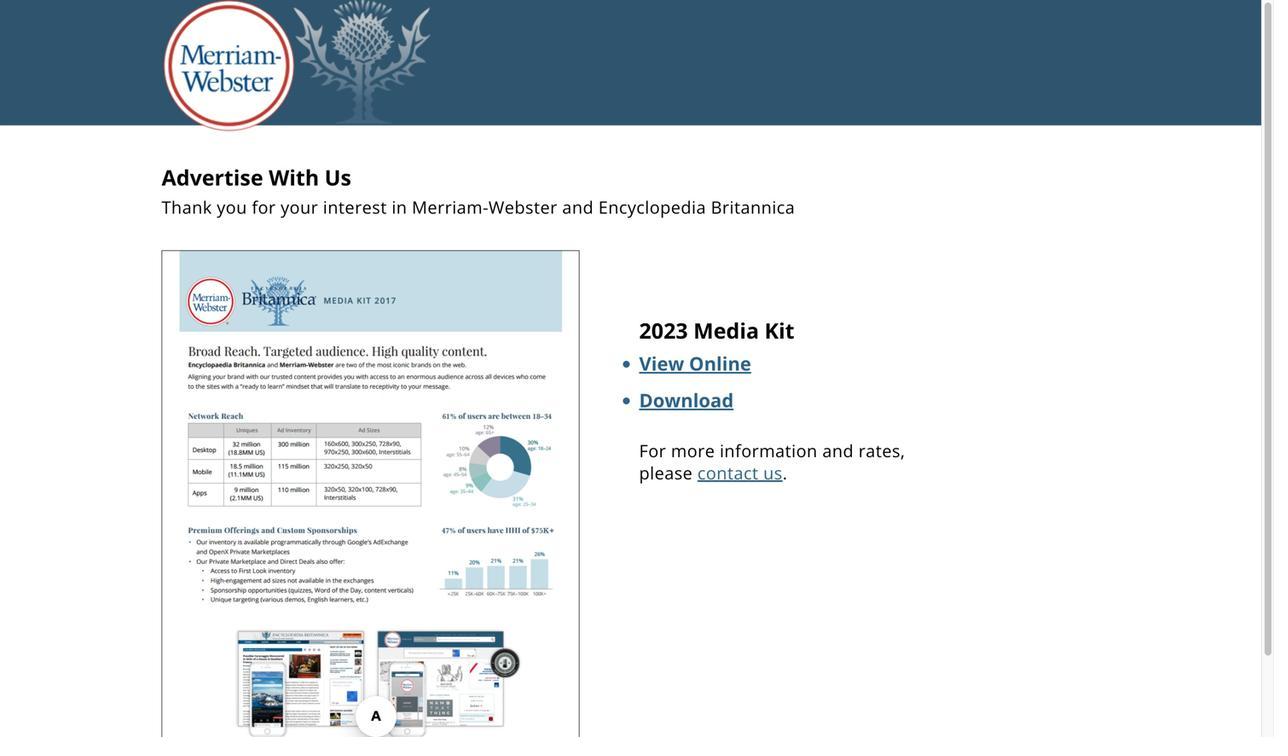 Task type: describe. For each thing, give the bounding box(es) containing it.
information
[[720, 439, 818, 462]]

download
[[639, 387, 734, 413]]

us
[[325, 163, 351, 192]]

for more information and rates, please contact us .
[[639, 439, 906, 485]]

with
[[269, 163, 319, 192]]

rates,
[[859, 439, 906, 462]]

webster
[[489, 195, 558, 219]]

advertise with us thank you for your interest in merriam-webster and encyclopedia britannica
[[162, 163, 795, 219]]

download link
[[639, 387, 734, 413]]

in
[[392, 195, 407, 219]]

you
[[217, 195, 247, 219]]

more
[[671, 439, 715, 462]]

merriam-webster and britannica logos image
[[162, 0, 453, 131]]

please
[[639, 461, 693, 485]]

advertise
[[162, 163, 263, 192]]

online
[[689, 351, 751, 376]]

britannica
[[711, 195, 795, 219]]

for
[[252, 195, 276, 219]]

2023
[[639, 316, 688, 345]]

kit
[[765, 316, 795, 345]]



Task type: vqa. For each thing, say whether or not it's contained in the screenshot.
VIEW ONLINE
yes



Task type: locate. For each thing, give the bounding box(es) containing it.
0 horizontal spatial and
[[562, 195, 594, 219]]

your
[[281, 195, 318, 219]]

.
[[783, 461, 788, 485]]

for
[[639, 439, 666, 462]]

thank
[[162, 195, 212, 219]]

encyclopedia
[[599, 195, 706, 219]]

contact
[[698, 461, 759, 485]]

media
[[694, 316, 759, 345]]

and inside advertise with us thank you for your interest in merriam-webster and encyclopedia britannica
[[562, 195, 594, 219]]

2023 media kit
[[639, 316, 795, 345]]

and left rates,
[[823, 439, 854, 462]]

and right "webster" on the top left of the page
[[562, 195, 594, 219]]

view online link
[[639, 351, 751, 376]]

contact us link
[[698, 461, 783, 485]]

merriam-
[[412, 195, 489, 219]]

1 horizontal spatial and
[[823, 439, 854, 462]]

and inside for more information and rates, please contact us .
[[823, 439, 854, 462]]

view online
[[639, 351, 751, 376]]

us
[[764, 461, 783, 485]]

0 vertical spatial and
[[562, 195, 594, 219]]

interest
[[323, 195, 387, 219]]

1 vertical spatial and
[[823, 439, 854, 462]]

and
[[562, 195, 594, 219], [823, 439, 854, 462]]

view
[[639, 351, 684, 376]]



